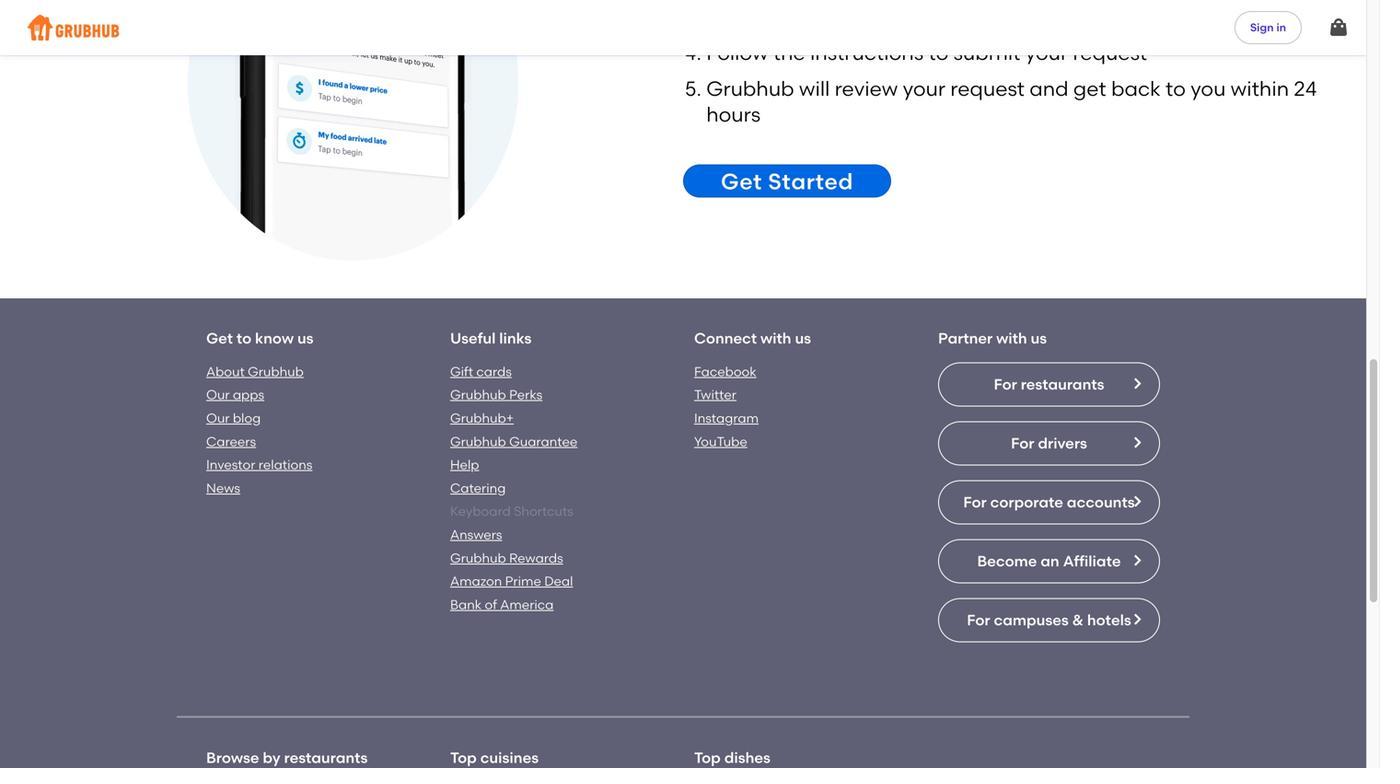 Task type: vqa. For each thing, say whether or not it's contained in the screenshot.
third us from the right
yes



Task type: describe. For each thing, give the bounding box(es) containing it.
browse by restaurants
[[206, 749, 368, 767]]

hotels
[[1088, 611, 1132, 629]]

grubhub will review your request and get back to you within 24 hours
[[707, 77, 1318, 127]]

to inside grubhub will review your request and get back to you within 24 hours
[[1166, 77, 1187, 101]]

follow the instructions to submit your request
[[707, 41, 1148, 65]]

1 our from the top
[[206, 387, 230, 403]]

corporate
[[991, 493, 1064, 511]]

us for connect with us
[[795, 329, 812, 347]]

help link
[[451, 457, 480, 473]]

1 us from the left
[[298, 329, 314, 347]]

by
[[263, 749, 281, 767]]

about grubhub link
[[206, 364, 304, 379]]

connect with us
[[695, 329, 812, 347]]

get for get started
[[721, 168, 763, 195]]

accounts
[[1068, 493, 1136, 511]]

us for partner with us
[[1031, 329, 1048, 347]]

get started button
[[684, 164, 892, 198]]

investor
[[206, 457, 256, 473]]

in
[[1277, 21, 1287, 34]]

for drivers
[[1012, 434, 1088, 452]]

become an affiliate link
[[939, 539, 1161, 584]]

for for for campuses & hotels
[[968, 611, 991, 629]]

0 vertical spatial to
[[929, 41, 949, 65]]

blog
[[233, 410, 261, 426]]

gift
[[451, 364, 474, 379]]

affiliate
[[1064, 552, 1122, 570]]

for drivers link
[[939, 421, 1161, 466]]

hours
[[707, 102, 761, 127]]

will
[[800, 77, 830, 101]]

cards
[[477, 364, 512, 379]]

grubhub down grubhub+ link
[[451, 434, 506, 449]]

grubhub down gift cards link
[[451, 387, 506, 403]]

youtube
[[695, 434, 748, 449]]

get started
[[721, 168, 854, 195]]

for campuses & hotels link
[[939, 598, 1161, 642]]

of
[[485, 597, 497, 613]]

grubhub+ link
[[451, 410, 514, 426]]

gift cards link
[[451, 364, 512, 379]]

the
[[774, 41, 806, 65]]

0 vertical spatial restaurants
[[1021, 375, 1105, 393]]

amazon prime deal link
[[451, 574, 573, 589]]

our apps link
[[206, 387, 264, 403]]

facebook
[[695, 364, 757, 379]]

review
[[835, 77, 899, 101]]

grubhub+
[[451, 410, 514, 426]]

keyboard shortcuts link
[[451, 504, 574, 519]]

catering
[[451, 480, 506, 496]]

with for partner
[[997, 329, 1028, 347]]

bank
[[451, 597, 482, 613]]

keyboard
[[451, 504, 511, 519]]

grubhub perks link
[[451, 387, 543, 403]]

drivers
[[1039, 434, 1088, 452]]

get for get to know us
[[206, 329, 233, 347]]

apps
[[233, 387, 264, 403]]

partner
[[939, 329, 993, 347]]

browse
[[206, 749, 259, 767]]

follow
[[707, 41, 769, 65]]

become an affiliate
[[978, 552, 1122, 570]]

grubhub inside grubhub will review your request and get back to you within 24 hours
[[707, 77, 795, 101]]

within
[[1231, 77, 1290, 101]]

top for top cuisines
[[451, 749, 477, 767]]

cuisines
[[481, 749, 539, 767]]

facebook twitter instagram youtube
[[695, 364, 759, 449]]

get to know us
[[206, 329, 314, 347]]

our                                     blog link
[[206, 410, 261, 426]]

useful
[[451, 329, 496, 347]]

top for top dishes
[[695, 749, 721, 767]]



Task type: locate. For each thing, give the bounding box(es) containing it.
our
[[206, 387, 230, 403], [206, 410, 230, 426]]

back
[[1112, 77, 1161, 101]]

and
[[1030, 77, 1069, 101]]

right image inside for drivers link
[[1130, 435, 1145, 450]]

us right know
[[298, 329, 314, 347]]

your inside grubhub will review your request and get back to you within 24 hours
[[903, 77, 946, 101]]

1 horizontal spatial request
[[1074, 41, 1148, 65]]

to left know
[[237, 329, 252, 347]]

dishes
[[725, 749, 771, 767]]

for restaurants link
[[939, 362, 1161, 407]]

1 vertical spatial your
[[903, 77, 946, 101]]

right image inside for campuses & hotels link
[[1130, 612, 1145, 627]]

get inside button
[[721, 168, 763, 195]]

submit
[[954, 41, 1021, 65]]

1 right image from the top
[[1130, 376, 1145, 391]]

your
[[1026, 41, 1069, 65], [903, 77, 946, 101]]

right image up accounts
[[1130, 435, 1145, 450]]

0 vertical spatial request
[[1074, 41, 1148, 65]]

careers
[[206, 434, 256, 449]]

for restaurants
[[994, 375, 1105, 393]]

guarantee
[[510, 434, 578, 449]]

right image right &
[[1130, 612, 1145, 627]]

request down submit
[[951, 77, 1025, 101]]

1 horizontal spatial get
[[721, 168, 763, 195]]

get up about
[[206, 329, 233, 347]]

2 horizontal spatial us
[[1031, 329, 1048, 347]]

facebook link
[[695, 364, 757, 379]]

2 us from the left
[[795, 329, 812, 347]]

youtube link
[[695, 434, 748, 449]]

top left cuisines
[[451, 749, 477, 767]]

get
[[721, 168, 763, 195], [206, 329, 233, 347]]

help
[[451, 457, 480, 473]]

1 vertical spatial right image
[[1130, 553, 1145, 568]]

1 horizontal spatial restaurants
[[1021, 375, 1105, 393]]

1 horizontal spatial to
[[929, 41, 949, 65]]

2 horizontal spatial to
[[1166, 77, 1187, 101]]

answers
[[451, 527, 503, 543]]

0 horizontal spatial get
[[206, 329, 233, 347]]

right image for for drivers
[[1130, 435, 1145, 450]]

0 horizontal spatial your
[[903, 77, 946, 101]]

an
[[1041, 552, 1060, 570]]

us right connect
[[795, 329, 812, 347]]

right image inside for restaurants link
[[1130, 376, 1145, 391]]

2 vertical spatial to
[[237, 329, 252, 347]]

24
[[1295, 77, 1318, 101]]

right image for for restaurants
[[1130, 376, 1145, 391]]

0 vertical spatial your
[[1026, 41, 1069, 65]]

become
[[978, 552, 1038, 570]]

0 vertical spatial our
[[206, 387, 230, 403]]

0 horizontal spatial restaurants
[[284, 749, 368, 767]]

for for for drivers
[[1012, 434, 1035, 452]]

top dishes
[[695, 749, 771, 767]]

restaurants right by on the bottom left of the page
[[284, 749, 368, 767]]

1 vertical spatial restaurants
[[284, 749, 368, 767]]

bank of america link
[[451, 597, 554, 613]]

right image right "affiliate" at bottom
[[1130, 553, 1145, 568]]

for corporate accounts
[[964, 493, 1136, 511]]

&
[[1073, 611, 1084, 629]]

0 vertical spatial get
[[721, 168, 763, 195]]

for
[[994, 375, 1018, 393], [1012, 434, 1035, 452], [964, 493, 987, 511], [968, 611, 991, 629]]

shortcuts
[[514, 504, 574, 519]]

instructions
[[811, 41, 924, 65]]

1 vertical spatial our
[[206, 410, 230, 426]]

1 horizontal spatial top
[[695, 749, 721, 767]]

grubhub down know
[[248, 364, 304, 379]]

deal
[[545, 574, 573, 589]]

twitter
[[695, 387, 737, 403]]

3 us from the left
[[1031, 329, 1048, 347]]

1 vertical spatial request
[[951, 77, 1025, 101]]

1 horizontal spatial with
[[997, 329, 1028, 347]]

restaurants
[[1021, 375, 1105, 393], [284, 749, 368, 767]]

grubhub logo image
[[28, 9, 120, 46]]

1 horizontal spatial your
[[1026, 41, 1069, 65]]

0 horizontal spatial to
[[237, 329, 252, 347]]

for corporate accounts link
[[939, 480, 1161, 525]]

0 horizontal spatial us
[[298, 329, 314, 347]]

to
[[929, 41, 949, 65], [1166, 77, 1187, 101], [237, 329, 252, 347]]

gift cards grubhub perks grubhub+ grubhub guarantee help catering keyboard shortcuts answers grubhub rewards amazon prime deal bank of america
[[451, 364, 578, 613]]

sign in
[[1251, 21, 1287, 34]]

our up careers "link"
[[206, 410, 230, 426]]

rewards
[[510, 550, 564, 566]]

0 horizontal spatial with
[[761, 329, 792, 347]]

right image
[[1130, 435, 1145, 450], [1130, 553, 1145, 568], [1130, 612, 1145, 627]]

get
[[1074, 77, 1107, 101]]

right image for for campuses & hotels
[[1130, 612, 1145, 627]]

top left dishes
[[695, 749, 721, 767]]

with right connect
[[761, 329, 792, 347]]

for for for corporate accounts
[[964, 493, 987, 511]]

grubhub guarantee link
[[451, 434, 578, 449]]

news
[[206, 480, 240, 496]]

1 vertical spatial get
[[206, 329, 233, 347]]

your up the and
[[1026, 41, 1069, 65]]

started
[[769, 168, 854, 195]]

you
[[1191, 77, 1227, 101]]

1 top from the left
[[451, 749, 477, 767]]

grubhub
[[707, 77, 795, 101], [248, 364, 304, 379], [451, 387, 506, 403], [451, 434, 506, 449], [451, 550, 506, 566]]

top
[[451, 749, 477, 767], [695, 749, 721, 767]]

to left submit
[[929, 41, 949, 65]]

about grubhub our apps our                                     blog careers investor                                     relations news
[[206, 364, 313, 496]]

0 horizontal spatial request
[[951, 77, 1025, 101]]

1 right image from the top
[[1130, 435, 1145, 450]]

answers link
[[451, 527, 503, 543]]

sign
[[1251, 21, 1275, 34]]

for campuses & hotels
[[968, 611, 1132, 629]]

2 vertical spatial right image
[[1130, 612, 1145, 627]]

2 our from the top
[[206, 410, 230, 426]]

2 right image from the top
[[1130, 494, 1145, 509]]

0 vertical spatial right image
[[1130, 376, 1145, 391]]

careers link
[[206, 434, 256, 449]]

with right partner
[[997, 329, 1028, 347]]

prime
[[505, 574, 542, 589]]

grubhub up 'hours'
[[707, 77, 795, 101]]

about
[[206, 364, 245, 379]]

catering link
[[451, 480, 506, 496]]

2 top from the left
[[695, 749, 721, 767]]

america
[[501, 597, 554, 613]]

campuses
[[995, 611, 1069, 629]]

right image for for corporate accounts
[[1130, 494, 1145, 509]]

app screenshot image
[[169, 0, 538, 270]]

our down about
[[206, 387, 230, 403]]

1 horizontal spatial us
[[795, 329, 812, 347]]

useful links
[[451, 329, 532, 347]]

perks
[[510, 387, 543, 403]]

1 vertical spatial to
[[1166, 77, 1187, 101]]

right image
[[1130, 376, 1145, 391], [1130, 494, 1145, 509]]

restaurants up "drivers"
[[1021, 375, 1105, 393]]

know
[[255, 329, 294, 347]]

partner with us
[[939, 329, 1048, 347]]

grubhub inside about grubhub our apps our                                     blog careers investor                                     relations news
[[248, 364, 304, 379]]

relations
[[259, 457, 313, 473]]

to left you
[[1166, 77, 1187, 101]]

request inside grubhub will review your request and get back to you within 24 hours
[[951, 77, 1025, 101]]

for left corporate
[[964, 493, 987, 511]]

twitter link
[[695, 387, 737, 403]]

for left "drivers"
[[1012, 434, 1035, 452]]

2 right image from the top
[[1130, 553, 1145, 568]]

request
[[1074, 41, 1148, 65], [951, 77, 1025, 101]]

1 vertical spatial right image
[[1130, 494, 1145, 509]]

grubhub rewards link
[[451, 550, 564, 566]]

with
[[761, 329, 792, 347], [997, 329, 1028, 347]]

2 with from the left
[[997, 329, 1028, 347]]

instagram
[[695, 410, 759, 426]]

for down partner with us
[[994, 375, 1018, 393]]

grubhub down answers
[[451, 550, 506, 566]]

instagram link
[[695, 410, 759, 426]]

get down 'hours'
[[721, 168, 763, 195]]

sign in link
[[1235, 11, 1303, 44]]

0 horizontal spatial top
[[451, 749, 477, 767]]

top cuisines
[[451, 749, 539, 767]]

with for connect
[[761, 329, 792, 347]]

request up get at right top
[[1074, 41, 1148, 65]]

your down follow the instructions to submit your request
[[903, 77, 946, 101]]

right image for become an affiliate
[[1130, 553, 1145, 568]]

amazon
[[451, 574, 502, 589]]

for for for restaurants
[[994, 375, 1018, 393]]

links
[[500, 329, 532, 347]]

right image inside for corporate accounts link
[[1130, 494, 1145, 509]]

us
[[298, 329, 314, 347], [795, 329, 812, 347], [1031, 329, 1048, 347]]

us up "for restaurants"
[[1031, 329, 1048, 347]]

right image inside "become an affiliate" 'link'
[[1130, 553, 1145, 568]]

3 right image from the top
[[1130, 612, 1145, 627]]

0 vertical spatial right image
[[1130, 435, 1145, 450]]

for left campuses
[[968, 611, 991, 629]]

1 with from the left
[[761, 329, 792, 347]]



